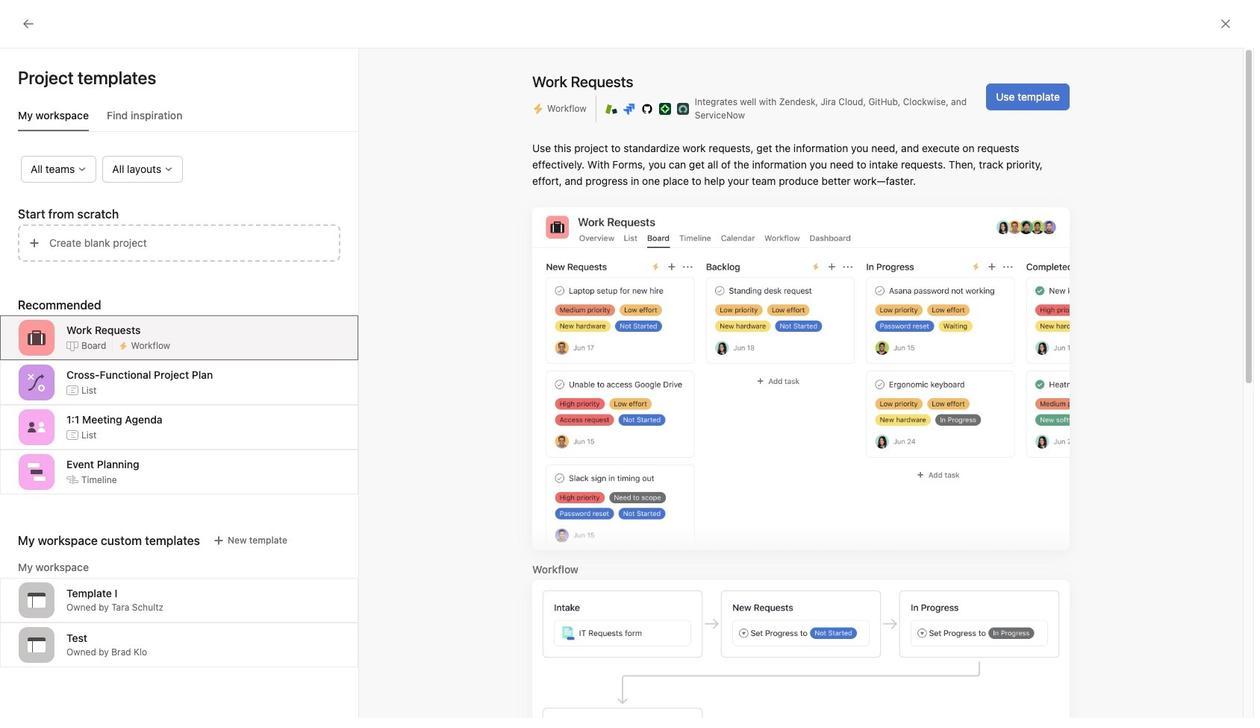Task type: vqa. For each thing, say whether or not it's contained in the screenshot.
I manage junececi7
no



Task type: describe. For each thing, give the bounding box(es) containing it.
cross-functional project plan image
[[28, 374, 46, 392]]

insights element
[[0, 136, 179, 237]]

at mention image
[[533, 479, 545, 491]]

servicenow image
[[677, 103, 689, 115]]

completed image for 1st completed option from the bottom
[[733, 348, 751, 366]]

completed checkbox inside "list item"
[[733, 294, 751, 312]]

global element
[[0, 37, 179, 126]]

zendesk image
[[605, 103, 617, 115]]

projects element
[[0, 387, 179, 536]]

2 completed checkbox from the top
[[733, 321, 751, 339]]

event planning image
[[28, 464, 46, 482]]

work requests image
[[28, 329, 46, 347]]

1:1 meeting agenda image
[[28, 419, 46, 437]]

jira cloud image
[[623, 103, 635, 115]]



Task type: locate. For each thing, give the bounding box(es) containing it.
go back image
[[22, 18, 34, 30]]

1 vertical spatial completed checkbox
[[733, 321, 751, 339]]

completed image for second completed option
[[733, 321, 751, 339]]

2 vertical spatial completed image
[[733, 348, 751, 366]]

1 vertical spatial completed image
[[733, 321, 751, 339]]

1 completed image from the top
[[733, 294, 751, 312]]

3 completed checkbox from the top
[[733, 348, 751, 366]]

template image
[[28, 637, 46, 655]]

close image
[[1220, 18, 1232, 30]]

1 vertical spatial list item
[[718, 370, 1159, 397]]

completed image
[[733, 294, 751, 312], [733, 321, 751, 339], [733, 348, 751, 366]]

starred element
[[0, 237, 179, 387]]

template image
[[28, 592, 46, 610]]

0 vertical spatial completed image
[[733, 294, 751, 312]]

2 completed image from the top
[[733, 321, 751, 339]]

list item
[[718, 290, 1159, 317], [718, 370, 1159, 397]]

1 list item from the top
[[718, 290, 1159, 317]]

view profile image
[[736, 222, 772, 258]]

2 vertical spatial completed checkbox
[[733, 348, 751, 366]]

toolbar
[[282, 468, 686, 502]]

0 vertical spatial completed checkbox
[[733, 294, 751, 312]]

Completed checkbox
[[733, 294, 751, 312], [733, 321, 751, 339], [733, 348, 751, 366]]

hide sidebar image
[[19, 12, 31, 24]]

completed image inside "list item"
[[733, 294, 751, 312]]

1 completed checkbox from the top
[[733, 294, 751, 312]]

tab list
[[18, 108, 358, 132]]

completed image for completed option within the "list item"
[[733, 294, 751, 312]]

clockwise image
[[659, 103, 671, 115]]

0 vertical spatial list item
[[718, 290, 1159, 317]]

2 list item from the top
[[718, 370, 1159, 397]]

list box
[[451, 6, 809, 30]]

3 completed image from the top
[[733, 348, 751, 366]]

github image
[[641, 103, 653, 115]]

teams element
[[0, 536, 179, 590]]



